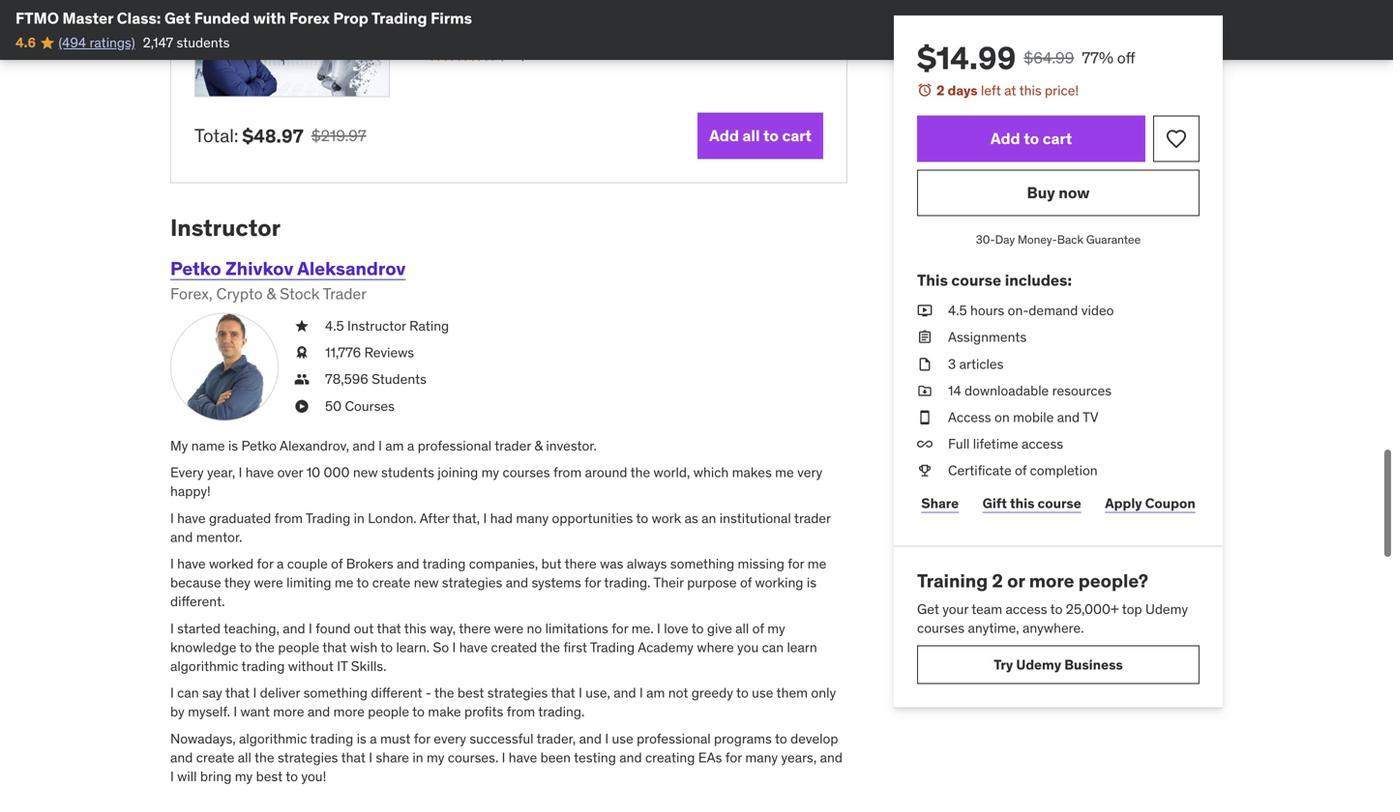 Task type: describe. For each thing, give the bounding box(es) containing it.
top
[[1123, 601, 1143, 619]]

for up 'working'
[[788, 556, 805, 573]]

0 horizontal spatial 2
[[937, 82, 945, 99]]

work
[[652, 510, 682, 527]]

zhivkov inside professional forex robot: trade a scalping forex strategy petko zhivkov aleksandrov
[[439, 28, 478, 43]]

add to cart
[[991, 129, 1073, 149]]

add for add all to cart
[[710, 126, 739, 146]]

develop
[[791, 731, 839, 748]]

academy
[[638, 639, 694, 657]]

xsmall image for access on mobile and tv
[[918, 408, 933, 427]]

0 vertical spatial can
[[762, 639, 784, 657]]

xsmall image for full lifetime access
[[918, 435, 933, 454]]

trader
[[323, 284, 367, 304]]

left
[[981, 82, 1002, 99]]

i up want at bottom
[[253, 685, 257, 702]]

was
[[600, 556, 624, 573]]

a left "must"
[[370, 731, 377, 748]]

access inside training 2 or more people? get your team access to 25,000+ top udemy courses anytime, anywhere.
[[1006, 601, 1048, 619]]

try udemy business
[[994, 657, 1124, 674]]

at
[[1005, 82, 1017, 99]]

the down no on the bottom left of page
[[540, 639, 560, 657]]

0 horizontal spatial new
[[353, 464, 378, 482]]

&
[[267, 284, 276, 304]]

no
[[527, 620, 542, 638]]

2,147
[[143, 34, 173, 51]]

skills.
[[351, 658, 387, 676]]

2 vertical spatial trading
[[310, 731, 354, 748]]

firms
[[431, 8, 472, 28]]

way,
[[430, 620, 456, 638]]

that down found
[[323, 639, 347, 657]]

had
[[490, 510, 513, 527]]

year,
[[207, 464, 235, 482]]

4.6
[[15, 34, 36, 51]]

not
[[669, 685, 689, 702]]

0 horizontal spatial get
[[164, 8, 191, 28]]

where
[[697, 639, 734, 657]]

and down companies,
[[506, 575, 529, 592]]

2 horizontal spatial forex
[[501, 0, 542, 5]]

4.5 for 4.5 instructor rating
[[325, 318, 344, 335]]

of down missing
[[740, 575, 752, 592]]

2 vertical spatial all
[[238, 750, 252, 767]]

i left "share" on the bottom left of page
[[369, 750, 373, 767]]

petko inside professional forex robot: trade a scalping forex strategy petko zhivkov aleksandrov
[[406, 28, 436, 43]]

udemy inside training 2 or more people? get your team access to 25,000+ top udemy courses anytime, anywhere.
[[1146, 601, 1189, 619]]

1 horizontal spatial something
[[671, 556, 735, 573]]

gift this course link
[[979, 485, 1086, 523]]

have down happy!
[[177, 510, 206, 527]]

1 horizontal spatial best
[[458, 685, 484, 702]]

professional forex robot: trade a scalping forex strategy link
[[406, 0, 719, 24]]

alarm image
[[918, 82, 933, 98]]

1 horizontal spatial trader
[[795, 510, 831, 527]]

0 horizontal spatial is
[[228, 438, 238, 455]]

you!
[[301, 768, 326, 786]]

i up the because
[[170, 556, 174, 573]]

0 horizontal spatial more
[[273, 704, 304, 721]]

love
[[664, 620, 689, 638]]

1 vertical spatial this
[[1011, 495, 1035, 512]]

1 vertical spatial best
[[256, 768, 283, 786]]

1 vertical spatial can
[[177, 685, 199, 702]]

i left not
[[640, 685, 643, 702]]

50
[[325, 398, 342, 415]]

wishlist image
[[1165, 127, 1189, 151]]

add to cart button
[[918, 116, 1146, 162]]

0 vertical spatial people
[[278, 639, 320, 657]]

courses inside training 2 or more people? get your team access to 25,000+ top udemy courses anytime, anywhere.
[[918, 620, 965, 638]]

zhivkov inside petko zhivkov aleksandrov forex, crypto & stock trader
[[225, 257, 294, 280]]

companies,
[[469, 556, 538, 573]]

but
[[542, 556, 562, 573]]

wish
[[350, 639, 378, 657]]

i left want at bottom
[[234, 704, 237, 721]]

i right me.
[[657, 620, 661, 638]]

and right testing
[[620, 750, 642, 767]]

ftmo master class: get funded with forex prop trading firms
[[15, 8, 472, 28]]

gift
[[983, 495, 1008, 512]]

0 vertical spatial course
[[952, 270, 1002, 290]]

master
[[62, 8, 113, 28]]

training
[[918, 570, 988, 593]]

2 horizontal spatial me
[[808, 556, 827, 573]]

my name is petko alexandrov, and i am a professional trader & investor. every year, i have over 10 000 new students joining my courses from around the world, which makes me very happy! i have graduated from trading in london. after that, i had many opportunities to work as an institutional trader and mentor. i have worked for a couple of brokers and trading companies, but there was always something missing for me because they were limiting me to create new strategies and systems for trading. their purpose of working is different. i started teaching, and i found out that this way, there were no limitations for me. i love to give all of my knowledge to the people that wish to learn. so i have created the first trading academy where you can learn algorithmic trading without it skills. i can say that i deliver something different - the best strategies that i use, and i am not greedy to use them only by myself. i want more and more people to make profits from trading. nowadays, algorithmic trading is a must for every successful trader, and i use professional programs to develop and create all the strategies that i share in my courses. i have been testing and creating eas for many years, and i will bring my best to you!
[[170, 438, 843, 786]]

a left couple
[[277, 556, 284, 573]]

for right "must"
[[414, 731, 431, 748]]

0 vertical spatial trading.
[[604, 575, 651, 592]]

2,147 students
[[143, 34, 230, 51]]

i left will
[[170, 768, 174, 786]]

try udemy business link
[[918, 646, 1200, 685]]

demand
[[1029, 302, 1079, 320]]

this inside my name is petko alexandrov, and i am a professional trader & investor. every year, i have over 10 000 new students joining my courses from around the world, which makes me very happy! i have graduated from trading in london. after that, i had many opportunities to work as an institutional trader and mentor. i have worked for a couple of brokers and trading companies, but there was always something missing for me because they were limiting me to create new strategies and systems for trading. their purpose of working is different. i started teaching, and i found out that this way, there were no limitations for me. i love to give all of my knowledge to the people that wish to learn. so i have created the first trading academy where you can learn algorithmic trading without it skills. i can say that i deliver something different - the best strategies that i use, and i am not greedy to use them only by myself. i want more and more people to make profits from trading. nowadays, algorithmic trading is a must for every successful trader, and i use professional programs to develop and create all the strategies that i share in my courses. i have been testing and creating eas for many years, and i will bring my best to you!
[[404, 620, 427, 638]]

(494
[[59, 34, 86, 51]]

them
[[777, 685, 808, 702]]

1 vertical spatial create
[[196, 750, 235, 767]]

of right couple
[[331, 556, 343, 573]]

25,000+
[[1066, 601, 1120, 619]]

give
[[707, 620, 733, 638]]

1 horizontal spatial many
[[746, 750, 778, 767]]

of down 'full lifetime access'
[[1015, 462, 1027, 480]]

0 horizontal spatial me
[[335, 575, 354, 592]]

students inside my name is petko alexandrov, and i am a professional trader & investor. every year, i have over 10 000 new students joining my courses from around the world, which makes me very happy! i have graduated from trading in london. after that, i had many opportunities to work as an institutional trader and mentor. i have worked for a couple of brokers and trading companies, but there was always something missing for me because they were limiting me to create new strategies and systems for trading. their purpose of working is different. i started teaching, and i found out that this way, there were no limitations for me. i love to give all of my knowledge to the people that wish to learn. so i have created the first trading academy where you can learn algorithmic trading without it skills. i can say that i deliver something different - the best strategies that i use, and i am not greedy to use them only by myself. i want more and more people to make profits from trading. nowadays, algorithmic trading is a must for every successful trader, and i use professional programs to develop and create all the strategies that i share in my courses. i have been testing and creating eas for many years, and i will bring my best to you!
[[381, 464, 435, 482]]

use,
[[586, 685, 611, 702]]

always
[[627, 556, 667, 573]]

nowadays,
[[170, 731, 236, 748]]

business
[[1065, 657, 1124, 674]]

0 vertical spatial am
[[386, 438, 404, 455]]

alexandrov,
[[280, 438, 349, 455]]

and up will
[[170, 750, 193, 767]]

name
[[191, 438, 225, 455]]

the down want at bottom
[[255, 750, 274, 767]]

0 horizontal spatial cart
[[783, 126, 812, 146]]

1 vertical spatial from
[[275, 510, 303, 527]]

my down 'working'
[[768, 620, 786, 638]]

for down was
[[585, 575, 601, 592]]

mentor.
[[196, 529, 242, 546]]

170 reviews element
[[500, 48, 525, 64]]

50 courses
[[325, 398, 395, 415]]

learn
[[787, 639, 818, 657]]

14
[[949, 382, 962, 400]]

strategy
[[449, 4, 513, 24]]

limitations
[[546, 620, 609, 638]]

and left found
[[283, 620, 305, 638]]

0 vertical spatial algorithmic
[[170, 658, 239, 676]]

happy!
[[170, 483, 211, 501]]

world,
[[654, 464, 691, 482]]

1 horizontal spatial more
[[334, 704, 365, 721]]

i left started
[[170, 620, 174, 638]]

000
[[324, 464, 350, 482]]

professional forex robot: trade a scalping forex strategy petko zhivkov aleksandrov
[[406, 0, 719, 43]]

days
[[948, 82, 978, 99]]

(494 ratings)
[[59, 34, 135, 51]]

i right 'so'
[[453, 639, 456, 657]]

back
[[1058, 232, 1084, 247]]

i down successful
[[502, 750, 506, 767]]

of up you
[[753, 620, 765, 638]]

10
[[307, 464, 321, 482]]

certificate
[[949, 462, 1012, 480]]

4.5 hours on-demand video
[[949, 302, 1115, 320]]

i up testing
[[605, 731, 609, 748]]

buy now button
[[918, 170, 1200, 216]]

apply
[[1106, 495, 1143, 512]]

my right bring
[[235, 768, 253, 786]]

and right use,
[[614, 685, 637, 702]]

makes
[[732, 464, 772, 482]]

1 vertical spatial all
[[736, 620, 749, 638]]

profits
[[465, 704, 504, 721]]

xsmall image for 4.5 instructor rating
[[294, 317, 310, 336]]

training 2 or more people? get your team access to 25,000+ top udemy courses anytime, anywhere.
[[918, 570, 1189, 638]]

now
[[1059, 183, 1090, 203]]

that right say in the bottom left of the page
[[225, 685, 250, 702]]

that left use,
[[551, 685, 576, 702]]

add all to cart
[[710, 126, 812, 146]]

0 vertical spatial there
[[565, 556, 597, 573]]

xsmall image for 50 courses
[[294, 397, 310, 416]]

and right brokers
[[397, 556, 420, 573]]

price!
[[1045, 82, 1079, 99]]

scalping
[[654, 0, 719, 5]]

full lifetime access
[[949, 436, 1064, 453]]

have up the because
[[177, 556, 206, 573]]

years,
[[782, 750, 817, 767]]

and up testing
[[579, 731, 602, 748]]

xsmall image for 4.5 hours on-demand video
[[918, 302, 933, 321]]

0 vertical spatial access
[[1022, 436, 1064, 453]]

1 horizontal spatial create
[[372, 575, 411, 592]]

1 vertical spatial trading
[[306, 510, 351, 527]]

the left world,
[[631, 464, 651, 482]]

1 vertical spatial use
[[612, 731, 634, 748]]

my right joining
[[482, 464, 500, 482]]

1 horizontal spatial use
[[752, 685, 774, 702]]

2 horizontal spatial is
[[807, 575, 817, 592]]

0 horizontal spatial something
[[304, 685, 368, 702]]

1 horizontal spatial new
[[414, 575, 439, 592]]

the right -
[[435, 685, 454, 702]]

petko inside my name is petko alexandrov, and i am a professional trader & investor. every year, i have over 10 000 new students joining my courses from around the world, which makes me very happy! i have graduated from trading in london. after that, i had many opportunities to work as an institutional trader and mentor. i have worked for a couple of brokers and trading companies, but there was always something missing for me because they were limiting me to create new strategies and systems for trading. their purpose of working is different. i started teaching, and i found out that this way, there were no limitations for me. i love to give all of my knowledge to the people that wish to learn. so i have created the first trading academy where you can learn algorithmic trading without it skills. i can say that i deliver something different - the best strategies that i use, and i am not greedy to use them only by myself. i want more and more people to make profits from trading. nowadays, algorithmic trading is a must for every successful trader, and i use professional programs to develop and create all the strategies that i share in my courses. i have been testing and creating eas for many years, and i will bring my best to you!
[[241, 438, 277, 455]]

1 horizontal spatial were
[[494, 620, 524, 638]]

0 horizontal spatial trader
[[495, 438, 531, 455]]

1 vertical spatial people
[[368, 704, 410, 721]]

2 vertical spatial from
[[507, 704, 535, 721]]

2 inside training 2 or more people? get your team access to 25,000+ top udemy courses anytime, anywhere.
[[993, 570, 1004, 593]]

i down courses
[[379, 438, 382, 455]]

assignments
[[949, 329, 1027, 346]]

0 horizontal spatial instructor
[[170, 213, 281, 243]]

greedy
[[692, 685, 734, 702]]

for left me.
[[612, 620, 629, 638]]

xsmall image for 11,776 reviews
[[294, 344, 310, 363]]

1 horizontal spatial professional
[[637, 731, 711, 748]]

people?
[[1079, 570, 1149, 593]]

bring
[[200, 768, 232, 786]]

creating
[[646, 750, 695, 767]]

1 horizontal spatial cart
[[1043, 129, 1073, 149]]

i left 'had'
[[484, 510, 487, 527]]

have right 'so'
[[459, 639, 488, 657]]

my down every
[[427, 750, 445, 767]]



Task type: locate. For each thing, give the bounding box(es) containing it.
1 vertical spatial courses
[[918, 620, 965, 638]]

access down the or
[[1006, 601, 1048, 619]]

create up bring
[[196, 750, 235, 767]]

1 horizontal spatial 4.5
[[949, 302, 968, 320]]

0 horizontal spatial aleksandrov
[[297, 257, 406, 280]]

something up purpose
[[671, 556, 735, 573]]

2 horizontal spatial trading
[[590, 639, 635, 657]]

more inside training 2 or more people? get your team access to 25,000+ top udemy courses anytime, anywhere.
[[1030, 570, 1075, 593]]

0 horizontal spatial trading
[[306, 510, 351, 527]]

get inside training 2 or more people? get your team access to 25,000+ top udemy courses anytime, anywhere.
[[918, 601, 940, 619]]

1 vertical spatial professional
[[637, 731, 711, 748]]

new right 000
[[353, 464, 378, 482]]

is right 'working'
[[807, 575, 817, 592]]

3 articles
[[949, 356, 1004, 373]]

me left very
[[775, 464, 794, 482]]

that,
[[453, 510, 480, 527]]

0 vertical spatial trading
[[372, 8, 427, 28]]

a inside professional forex robot: trade a scalping forex strategy petko zhivkov aleksandrov
[[642, 0, 651, 5]]

professional up creating
[[637, 731, 711, 748]]

forex for zhivkov
[[406, 4, 446, 24]]

-
[[426, 685, 432, 702]]

and down 50 courses
[[353, 438, 375, 455]]

without
[[288, 658, 334, 676]]

1 horizontal spatial add
[[991, 129, 1021, 149]]

strategies up profits
[[488, 685, 548, 702]]

trading down after
[[423, 556, 466, 573]]

students
[[177, 34, 230, 51], [381, 464, 435, 482]]

0 vertical spatial is
[[228, 438, 238, 455]]

day
[[996, 232, 1015, 247]]

0 vertical spatial professional
[[418, 438, 492, 455]]

for down programs
[[726, 750, 742, 767]]

trading up deliver
[[242, 658, 285, 676]]

1 vertical spatial udemy
[[1017, 657, 1062, 674]]

0 vertical spatial this
[[1020, 82, 1042, 99]]

$219.97
[[311, 126, 367, 146]]

aleksandrov up (170) on the left top of the page
[[481, 28, 545, 43]]

and left tv
[[1058, 409, 1080, 426]]

for
[[257, 556, 274, 573], [788, 556, 805, 573], [585, 575, 601, 592], [612, 620, 629, 638], [414, 731, 431, 748], [726, 750, 742, 767]]

use
[[752, 685, 774, 702], [612, 731, 634, 748]]

a right trade
[[642, 0, 651, 5]]

rating
[[410, 318, 449, 335]]

tv
[[1083, 409, 1099, 426]]

xsmall image for certificate of completion
[[918, 462, 933, 481]]

xsmall image for assignments
[[918, 328, 933, 347]]

0 vertical spatial many
[[516, 510, 549, 527]]

there right way,
[[459, 620, 491, 638]]

xsmall image for 78,596 students
[[294, 370, 310, 389]]

1 horizontal spatial me
[[775, 464, 794, 482]]

1 vertical spatial is
[[807, 575, 817, 592]]

me right missing
[[808, 556, 827, 573]]

0 horizontal spatial add
[[710, 126, 739, 146]]

1 vertical spatial am
[[647, 685, 665, 702]]

0 horizontal spatial students
[[177, 34, 230, 51]]

xsmall image down stock
[[294, 317, 310, 336]]

new up way,
[[414, 575, 439, 592]]

1 horizontal spatial udemy
[[1146, 601, 1189, 619]]

get left your
[[918, 601, 940, 619]]

were
[[254, 575, 283, 592], [494, 620, 524, 638]]

1 horizontal spatial there
[[565, 556, 597, 573]]

add all to cart button
[[698, 113, 824, 159]]

many
[[516, 510, 549, 527], [746, 750, 778, 767]]

this right gift
[[1011, 495, 1035, 512]]

0 vertical spatial from
[[554, 464, 582, 482]]

were right they
[[254, 575, 283, 592]]

strategies up you!
[[278, 750, 338, 767]]

0 vertical spatial strategies
[[442, 575, 503, 592]]

4.5 left hours
[[949, 302, 968, 320]]

access down mobile
[[1022, 436, 1064, 453]]

this right 'at' in the right top of the page
[[1020, 82, 1042, 99]]

1 vertical spatial in
[[413, 750, 424, 767]]

xsmall image up share
[[918, 462, 933, 481]]

add inside add all to cart button
[[710, 126, 739, 146]]

petko right name
[[241, 438, 277, 455]]

gift this course
[[983, 495, 1082, 512]]

petko zhivkov aleksandrov image
[[170, 313, 279, 422]]

0 horizontal spatial use
[[612, 731, 634, 748]]

deliver
[[260, 685, 300, 702]]

the
[[631, 464, 651, 482], [255, 639, 275, 657], [540, 639, 560, 657], [435, 685, 454, 702], [255, 750, 274, 767]]

0 horizontal spatial trading.
[[538, 704, 585, 721]]

certificate of completion
[[949, 462, 1098, 480]]

out
[[354, 620, 374, 638]]

create down brokers
[[372, 575, 411, 592]]

1 horizontal spatial in
[[413, 750, 424, 767]]

their
[[654, 575, 684, 592]]

so
[[433, 639, 449, 657]]

is left "must"
[[357, 731, 367, 748]]

courses inside my name is petko alexandrov, and i am a professional trader & investor. every year, i have over 10 000 new students joining my courses from around the world, which makes me very happy! i have graduated from trading in london. after that, i had many opportunities to work as an institutional trader and mentor. i have worked for a couple of brokers and trading companies, but there was always something missing for me because they were limiting me to create new strategies and systems for trading. their purpose of working is different. i started teaching, and i found out that this way, there were no limitations for me. i love to give all of my knowledge to the people that wish to learn. so i have created the first trading academy where you can learn algorithmic trading without it skills. i can say that i deliver something different - the best strategies that i use, and i am not greedy to use them only by myself. i want more and more people to make profits from trading. nowadays, algorithmic trading is a must for every successful trader, and i use professional programs to develop and create all the strategies that i share in my courses. i have been testing and creating eas for many years, and i will bring my best to you!
[[503, 464, 550, 482]]

4.7
[[406, 47, 425, 64]]

1 horizontal spatial zhivkov
[[439, 28, 478, 43]]

something down it
[[304, 685, 368, 702]]

i right year,
[[239, 464, 242, 482]]

institutional
[[720, 510, 792, 527]]

ftmo
[[15, 8, 59, 28]]

this course includes:
[[918, 270, 1072, 290]]

1 horizontal spatial get
[[918, 601, 940, 619]]

courses down & investor.
[[503, 464, 550, 482]]

2 horizontal spatial trading
[[423, 556, 466, 573]]

forex left "robot:"
[[501, 0, 542, 5]]

0 vertical spatial create
[[372, 575, 411, 592]]

try
[[994, 657, 1014, 674]]

$48.97
[[242, 124, 304, 148]]

me down brokers
[[335, 575, 354, 592]]

4.5 instructor rating
[[325, 318, 449, 335]]

more
[[1030, 570, 1075, 593], [273, 704, 304, 721], [334, 704, 365, 721]]

strategies down companies,
[[442, 575, 503, 592]]

access
[[1022, 436, 1064, 453], [1006, 601, 1048, 619]]

1 vertical spatial trading.
[[538, 704, 585, 721]]

1 horizontal spatial people
[[368, 704, 410, 721]]

people
[[278, 639, 320, 657], [368, 704, 410, 721]]

includes:
[[1005, 270, 1072, 290]]

students up london.
[[381, 464, 435, 482]]

zhivkov up &
[[225, 257, 294, 280]]

0 vertical spatial in
[[354, 510, 365, 527]]

0 vertical spatial all
[[743, 126, 760, 146]]

more down deliver
[[273, 704, 304, 721]]

i down happy!
[[170, 510, 174, 527]]

they
[[224, 575, 251, 592]]

all inside button
[[743, 126, 760, 146]]

found
[[316, 620, 351, 638]]

have down successful
[[509, 750, 537, 767]]

created
[[491, 639, 537, 657]]

forex for firms
[[289, 8, 330, 28]]

this up the 'learn.'
[[404, 620, 427, 638]]

add for add to cart
[[991, 129, 1021, 149]]

knowledge
[[170, 639, 237, 657]]

i left use,
[[579, 685, 583, 702]]

1 vertical spatial zhivkov
[[225, 257, 294, 280]]

the down the teaching,
[[255, 639, 275, 657]]

1 vertical spatial course
[[1038, 495, 1082, 512]]

1 vertical spatial new
[[414, 575, 439, 592]]

there right but
[[565, 556, 597, 573]]

different.
[[170, 594, 225, 611]]

working
[[755, 575, 804, 592]]

0 vertical spatial use
[[752, 685, 774, 702]]

0 vertical spatial get
[[164, 8, 191, 28]]

add
[[710, 126, 739, 146], [991, 129, 1021, 149]]

this
[[1020, 82, 1042, 99], [1011, 495, 1035, 512], [404, 620, 427, 638]]

trading up 4.7
[[372, 8, 427, 28]]

i left found
[[309, 620, 312, 638]]

systems
[[532, 575, 582, 592]]

77%
[[1083, 48, 1114, 68]]

me
[[775, 464, 794, 482], [808, 556, 827, 573], [335, 575, 354, 592]]

0 horizontal spatial udemy
[[1017, 657, 1062, 674]]

0 vertical spatial me
[[775, 464, 794, 482]]

1 horizontal spatial can
[[762, 639, 784, 657]]

in left london.
[[354, 510, 365, 527]]

0 horizontal spatial create
[[196, 750, 235, 767]]

0 horizontal spatial am
[[386, 438, 404, 455]]

and down the develop
[[820, 750, 843, 767]]

2 vertical spatial strategies
[[278, 750, 338, 767]]

xsmall image for 14 downloadable resources
[[918, 382, 933, 401]]

1 vertical spatial trader
[[795, 510, 831, 527]]

trader
[[495, 438, 531, 455], [795, 510, 831, 527]]

every
[[170, 464, 204, 482]]

trading down me.
[[590, 639, 635, 657]]

xsmall image
[[918, 302, 933, 321], [294, 344, 310, 363], [918, 355, 933, 374], [918, 408, 933, 427]]

1 horizontal spatial course
[[1038, 495, 1082, 512]]

it
[[337, 658, 348, 676]]

0 horizontal spatial were
[[254, 575, 283, 592]]

my
[[170, 438, 188, 455]]

articles
[[960, 356, 1004, 373]]

add inside add to cart button
[[991, 129, 1021, 149]]

missing
[[738, 556, 785, 573]]

buy
[[1028, 183, 1056, 203]]

this
[[918, 270, 948, 290]]

for right worked
[[257, 556, 274, 573]]

total: $48.97 $219.97
[[195, 124, 367, 148]]

forex
[[501, 0, 542, 5], [406, 4, 446, 24], [289, 8, 330, 28]]

1 vertical spatial instructor
[[348, 318, 406, 335]]

because
[[170, 575, 221, 592]]

1 vertical spatial something
[[304, 685, 368, 702]]

to inside training 2 or more people? get your team access to 25,000+ top udemy courses anytime, anywhere.
[[1051, 601, 1063, 619]]

0 horizontal spatial many
[[516, 510, 549, 527]]

can up 'by'
[[177, 685, 199, 702]]

1 vertical spatial algorithmic
[[239, 731, 307, 748]]

0 horizontal spatial courses
[[503, 464, 550, 482]]

couple
[[287, 556, 328, 573]]

udemy right try
[[1017, 657, 1062, 674]]

make
[[428, 704, 461, 721]]

there
[[565, 556, 597, 573], [459, 620, 491, 638]]

xsmall image
[[294, 317, 310, 336], [918, 328, 933, 347], [294, 370, 310, 389], [918, 382, 933, 401], [294, 397, 310, 416], [918, 435, 933, 454], [918, 462, 933, 481]]

1 vertical spatial students
[[381, 464, 435, 482]]

coupon
[[1146, 495, 1196, 512]]

1 horizontal spatial is
[[357, 731, 367, 748]]

xsmall image left the 50
[[294, 397, 310, 416]]

trading.
[[604, 575, 651, 592], [538, 704, 585, 721]]

get up 2,147 students
[[164, 8, 191, 28]]

opportunities
[[552, 510, 633, 527]]

1 horizontal spatial trading.
[[604, 575, 651, 592]]

0 horizontal spatial professional
[[418, 438, 492, 455]]

1 vertical spatial there
[[459, 620, 491, 638]]

0 horizontal spatial people
[[278, 639, 320, 657]]

4.5 for 4.5 hours on-demand video
[[949, 302, 968, 320]]

0 vertical spatial students
[[177, 34, 230, 51]]

0 horizontal spatial trading
[[242, 658, 285, 676]]

joining
[[438, 464, 478, 482]]

resources
[[1053, 382, 1112, 400]]

a
[[642, 0, 651, 5], [407, 438, 415, 455], [277, 556, 284, 573], [370, 731, 377, 748]]

11,776
[[325, 344, 361, 362]]

udemy right the top
[[1146, 601, 1189, 619]]

1 horizontal spatial trading
[[310, 731, 354, 748]]

1 horizontal spatial aleksandrov
[[481, 28, 545, 43]]

xsmall image left 3 at the right of page
[[918, 355, 933, 374]]

1 vertical spatial strategies
[[488, 685, 548, 702]]

petko
[[406, 28, 436, 43], [170, 257, 221, 280], [241, 438, 277, 455]]

aleksandrov inside professional forex robot: trade a scalping forex strategy petko zhivkov aleksandrov
[[481, 28, 545, 43]]

aleksandrov inside petko zhivkov aleksandrov forex, crypto & stock trader
[[297, 257, 406, 280]]

a down students
[[407, 438, 415, 455]]

that right out
[[377, 620, 401, 638]]

london.
[[368, 510, 417, 527]]

you
[[738, 639, 759, 657]]

i up 'by'
[[170, 685, 174, 702]]

your
[[943, 601, 969, 619]]

downloadable
[[965, 382, 1050, 400]]

0 horizontal spatial from
[[275, 510, 303, 527]]

is right name
[[228, 438, 238, 455]]

instructor up 11,776 reviews
[[348, 318, 406, 335]]

xsmall image left 78,596
[[294, 370, 310, 389]]

0 vertical spatial were
[[254, 575, 283, 592]]

78,596
[[325, 371, 369, 388]]

0 vertical spatial trading
[[423, 556, 466, 573]]

1 vertical spatial trading
[[242, 658, 285, 676]]

more right the or
[[1030, 570, 1075, 593]]

xsmall image left 11,776
[[294, 344, 310, 363]]

am left not
[[647, 685, 665, 702]]

2 right alarm image
[[937, 82, 945, 99]]

video
[[1082, 302, 1115, 320]]

students
[[372, 371, 427, 388]]

4.5
[[949, 302, 968, 320], [325, 318, 344, 335]]

very
[[798, 464, 823, 482]]

0 horizontal spatial there
[[459, 620, 491, 638]]

1 vertical spatial were
[[494, 620, 524, 638]]

xsmall image for 3 articles
[[918, 355, 933, 374]]

will
[[177, 768, 197, 786]]

1 horizontal spatial am
[[647, 685, 665, 702]]

hours
[[971, 302, 1005, 320]]

have left the over
[[246, 464, 274, 482]]

and left 'mentor.'
[[170, 529, 193, 546]]

0 vertical spatial courses
[[503, 464, 550, 482]]

1 vertical spatial get
[[918, 601, 940, 619]]

0 vertical spatial trader
[[495, 438, 531, 455]]

petko inside petko zhivkov aleksandrov forex, crypto & stock trader
[[170, 257, 221, 280]]

aleksandrov up trader
[[297, 257, 406, 280]]

many right 'had'
[[516, 510, 549, 527]]

0 vertical spatial petko
[[406, 28, 436, 43]]

completion
[[1030, 462, 1098, 480]]

best up profits
[[458, 685, 484, 702]]

xsmall image left 'full'
[[918, 435, 933, 454]]

use up testing
[[612, 731, 634, 748]]

1 horizontal spatial instructor
[[348, 318, 406, 335]]

that left "share" on the bottom left of page
[[341, 750, 366, 767]]

and down without
[[308, 704, 330, 721]]

2 left the or
[[993, 570, 1004, 593]]

share
[[922, 495, 959, 512]]

access on mobile and tv
[[949, 409, 1099, 426]]

crypto
[[216, 284, 263, 304]]



Task type: vqa. For each thing, say whether or not it's contained in the screenshot.
light at the top of the page
no



